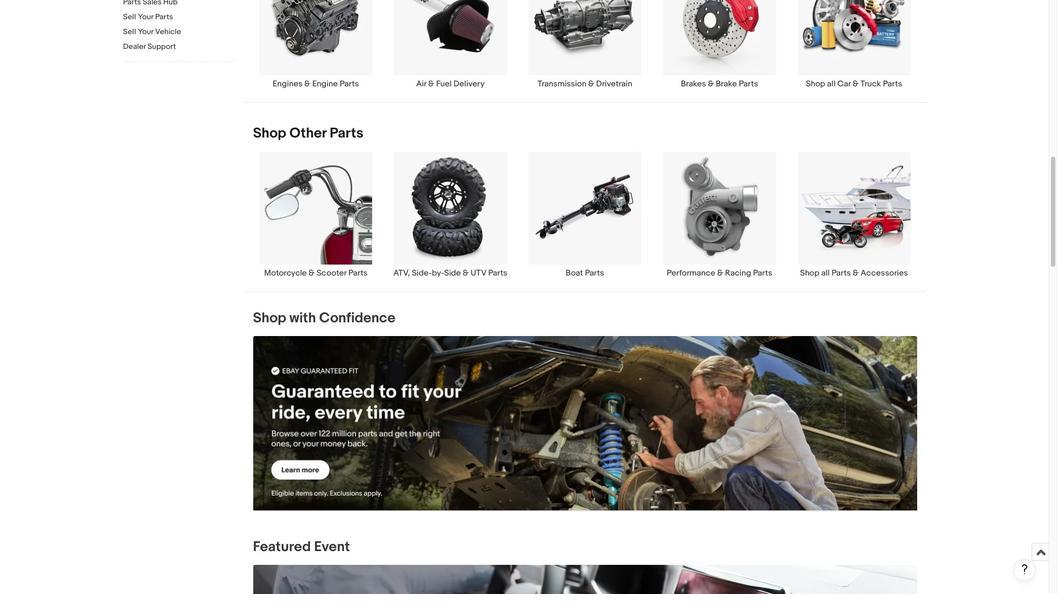 Task type: describe. For each thing, give the bounding box(es) containing it.
parts right brake
[[739, 79, 758, 89]]

& right car
[[853, 79, 859, 89]]

2 your from the top
[[138, 27, 153, 36]]

brakes & brake parts link
[[653, 0, 787, 89]]

featured
[[253, 539, 311, 556]]

& left 'utv'
[[463, 268, 469, 279]]

parts inside sell your parts sell your vehicle dealer support
[[155, 12, 173, 21]]

boat
[[566, 268, 583, 279]]

parts right boat
[[585, 268, 604, 279]]

performance
[[667, 268, 716, 279]]

side-
[[412, 268, 432, 279]]

air & fuel delivery
[[416, 79, 485, 89]]

motorcycle & scooter parts
[[264, 268, 368, 279]]

brakes
[[681, 79, 706, 89]]

confidence
[[319, 310, 396, 327]]

shop all parts & accessories
[[800, 268, 908, 279]]

parts right the other
[[330, 125, 364, 142]]

car
[[838, 79, 851, 89]]

boost your ride with top tech image
[[253, 566, 917, 595]]

truck
[[861, 79, 881, 89]]

dealer
[[123, 42, 146, 51]]

parts right racing
[[753, 268, 773, 279]]

support
[[148, 42, 176, 51]]

brake
[[716, 79, 737, 89]]

vehicle
[[155, 27, 181, 36]]

boat parts link
[[518, 151, 653, 279]]

transmission & drivetrain link
[[518, 0, 653, 89]]

drivetrain
[[596, 79, 633, 89]]

parts left accessories
[[832, 268, 851, 279]]

air & fuel delivery link
[[383, 0, 518, 89]]

& for brakes & brake parts
[[708, 79, 714, 89]]

shop all parts & accessories link
[[787, 151, 922, 279]]

performance & racing parts
[[667, 268, 773, 279]]

& for engines & engine parts
[[305, 79, 311, 89]]

delivery
[[454, 79, 485, 89]]

other
[[290, 125, 327, 142]]

atv, side-by-side & utv parts
[[394, 268, 508, 279]]

& left accessories
[[853, 268, 859, 279]]

engines
[[273, 79, 303, 89]]

1 sell from the top
[[123, 12, 136, 21]]

engines & engine parts link
[[249, 0, 383, 89]]

dealer support link
[[123, 42, 236, 52]]

transmission
[[538, 79, 587, 89]]

performance & racing parts link
[[653, 151, 787, 279]]

fuel
[[436, 79, 452, 89]]

shop for shop all parts & accessories
[[800, 268, 820, 279]]

2 sell from the top
[[123, 27, 136, 36]]

shop for shop with confidence
[[253, 310, 286, 327]]



Task type: locate. For each thing, give the bounding box(es) containing it.
& left racing
[[718, 268, 724, 279]]

side
[[444, 268, 461, 279]]

scooter
[[317, 268, 347, 279]]

& for transmission & drivetrain
[[589, 79, 595, 89]]

shop for shop other parts
[[253, 125, 286, 142]]

parts right 'utv'
[[488, 268, 508, 279]]

0 vertical spatial all
[[827, 79, 836, 89]]

racing
[[725, 268, 751, 279]]

& for air & fuel delivery
[[428, 79, 434, 89]]

utv
[[471, 268, 487, 279]]

parts right engine
[[340, 79, 359, 89]]

1 your from the top
[[138, 12, 153, 21]]

0 vertical spatial sell
[[123, 12, 136, 21]]

0 vertical spatial your
[[138, 12, 153, 21]]

shop with confidence
[[253, 310, 396, 327]]

boat parts
[[566, 268, 604, 279]]

transmission & drivetrain
[[538, 79, 633, 89]]

sell your parts sell your vehicle dealer support
[[123, 12, 181, 51]]

parts
[[155, 12, 173, 21], [340, 79, 359, 89], [739, 79, 758, 89], [883, 79, 903, 89], [330, 125, 364, 142], [348, 268, 368, 279], [488, 268, 508, 279], [585, 268, 604, 279], [753, 268, 773, 279], [832, 268, 851, 279]]

& left scooter on the left of the page
[[309, 268, 315, 279]]

1 vertical spatial your
[[138, 27, 153, 36]]

sell your parts link
[[123, 12, 236, 23]]

motorcycle & scooter parts link
[[249, 151, 383, 279]]

shop other parts
[[253, 125, 364, 142]]

& right the air
[[428, 79, 434, 89]]

shop all car & truck parts
[[806, 79, 903, 89]]

shop all car & truck parts link
[[787, 0, 922, 89]]

accessories
[[861, 268, 908, 279]]

shop for shop all car & truck parts
[[806, 79, 826, 89]]

with
[[290, 310, 316, 327]]

featured event
[[253, 539, 350, 556]]

all for car
[[827, 79, 836, 89]]

parts right scooter on the left of the page
[[348, 268, 368, 279]]

parts up vehicle
[[155, 12, 173, 21]]

& left brake
[[708, 79, 714, 89]]

sell
[[123, 12, 136, 21], [123, 27, 136, 36]]

atv,
[[394, 268, 410, 279]]

None text field
[[253, 337, 917, 512]]

air
[[416, 79, 427, 89]]

& left engine
[[305, 79, 311, 89]]

help, opens dialogs image
[[1020, 565, 1031, 576]]

None text field
[[253, 566, 917, 595]]

atv, side-by-side & utv parts link
[[383, 151, 518, 279]]

& left the drivetrain
[[589, 79, 595, 89]]

&
[[305, 79, 311, 89], [428, 79, 434, 89], [589, 79, 595, 89], [708, 79, 714, 89], [853, 79, 859, 89], [309, 268, 315, 279], [463, 268, 469, 279], [718, 268, 724, 279], [853, 268, 859, 279]]

shop inside shop all car & truck parts link
[[806, 79, 826, 89]]

by-
[[432, 268, 444, 279]]

motorcycle
[[264, 268, 307, 279]]

brakes & brake parts
[[681, 79, 758, 89]]

parts right 'truck'
[[883, 79, 903, 89]]

sell your vehicle link
[[123, 27, 236, 37]]

guaranteed to fit your ride, every time image
[[253, 337, 917, 511]]

engine
[[312, 79, 338, 89]]

all for parts
[[822, 268, 830, 279]]

1 vertical spatial all
[[822, 268, 830, 279]]

shop
[[806, 79, 826, 89], [253, 125, 286, 142], [800, 268, 820, 279], [253, 310, 286, 327]]

& for performance & racing parts
[[718, 268, 724, 279]]

1 vertical spatial sell
[[123, 27, 136, 36]]

engines & engine parts
[[273, 79, 359, 89]]

event
[[314, 539, 350, 556]]

shop inside shop all parts & accessories link
[[800, 268, 820, 279]]

your
[[138, 12, 153, 21], [138, 27, 153, 36]]

all
[[827, 79, 836, 89], [822, 268, 830, 279]]

& for motorcycle & scooter parts
[[309, 268, 315, 279]]



Task type: vqa. For each thing, say whether or not it's contained in the screenshot.
Interest
no



